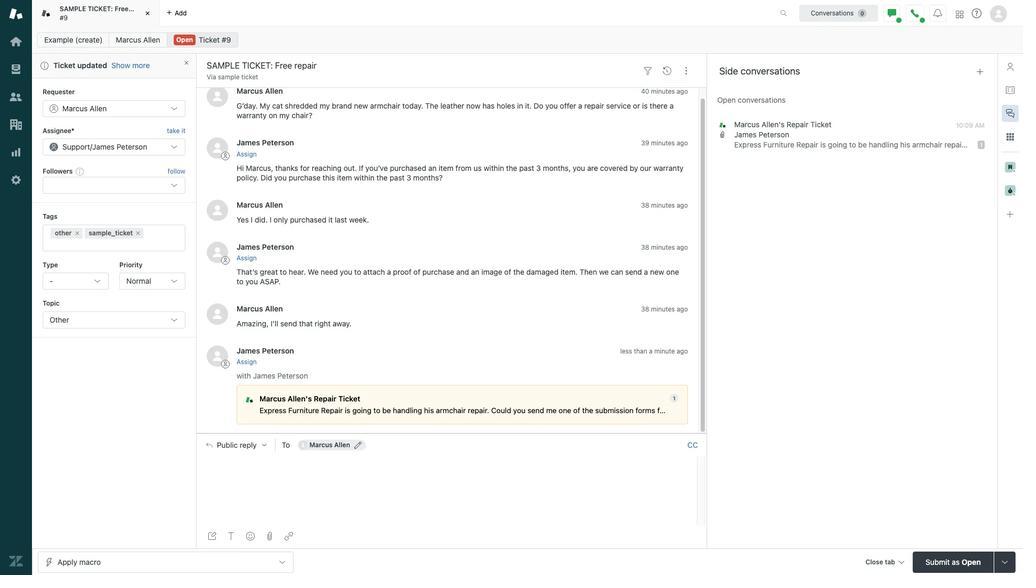 Task type: describe. For each thing, give the bounding box(es) containing it.
0 vertical spatial past
[[519, 163, 534, 172]]

example (create) button
[[37, 33, 109, 47]]

show more button
[[111, 61, 150, 70]]

right
[[315, 319, 331, 328]]

repair for marcus allen's repair ticket express furniture repair is going to be handling his armchair repair. could you send me one of the submission forms for a repair? i'm out of physical copies in the office
[[314, 395, 337, 403]]

button displays agent's chat status as online. image
[[888, 9, 896, 17]]

to left the attach
[[354, 267, 361, 277]]

zendesk support image
[[9, 7, 23, 21]]

reaching
[[312, 163, 342, 172]]

james inside assignee* element
[[92, 142, 115, 151]]

one inside "that's great to hear. we need you to attach a proof of purchase and an image of the damaged item. then we can send a new one to you asap."
[[666, 267, 679, 277]]

38 minutes ago for amazing, i'll send that right away.
[[641, 305, 688, 313]]

cc
[[687, 440, 698, 450]]

marcus right the marcus.allen@example.com image
[[309, 441, 333, 449]]

side
[[719, 66, 738, 77]]

ticket inside ticket updated show more
[[53, 61, 75, 70]]

add attachment image
[[265, 532, 274, 541]]

3 assign from the top
[[237, 358, 257, 366]]

2 38 minutes ago from the top
[[641, 243, 688, 251]]

be
[[382, 407, 391, 415]]

6 avatar image from the top
[[207, 346, 228, 367]]

james up hi
[[237, 138, 260, 147]]

open conversations
[[717, 95, 786, 104]]

5 avatar image from the top
[[207, 304, 228, 325]]

conversations for side conversations
[[741, 66, 800, 77]]

-
[[50, 277, 53, 286]]

assign for that's
[[237, 254, 257, 262]]

secondary element
[[32, 29, 1023, 51]]

3 james peterson assign from the top
[[237, 346, 294, 366]]

out
[[713, 407, 724, 415]]

0 horizontal spatial purchased
[[290, 215, 326, 224]]

in inside the marcus allen's repair ticket express furniture repair is going to be handling his armchair repair. could you send me one of the submission forms for a repair? i'm out of physical copies in the office
[[789, 407, 795, 415]]

topic
[[43, 300, 60, 308]]

2 38 minutes ago text field from the top
[[641, 243, 688, 251]]

are
[[587, 163, 598, 172]]

this
[[323, 173, 335, 182]]

policy.
[[237, 173, 259, 182]]

it inside "button"
[[182, 127, 185, 135]]

#9 inside 'secondary' element
[[222, 35, 231, 44]]

proof
[[393, 267, 411, 277]]

less than a minute ago
[[620, 347, 688, 355]]

marcus.allen@example.com image
[[299, 441, 307, 450]]

my
[[260, 101, 270, 111]]

sample ticket: free repair #9
[[60, 5, 149, 22]]

take it button
[[167, 126, 185, 136]]

close ticket collision notification image
[[183, 59, 190, 66]]

minutes for g'day. my cat shredded my brand new armchair today. the leather now has holes in it. do you offer a repair service or is there a warranty on my chair?
[[651, 88, 675, 96]]

in inside g'day. my cat shredded my brand new armchair today. the leather now has holes in it. do you offer a repair service or is there a warranty on my chair?
[[517, 101, 523, 111]]

that
[[299, 319, 313, 328]]

me
[[546, 407, 557, 415]]

repair inside sample ticket: free repair #9
[[130, 5, 149, 13]]

1 horizontal spatial 1
[[980, 142, 983, 148]]

reporting image
[[9, 145, 23, 159]]

i'm
[[700, 407, 711, 415]]

did.
[[255, 215, 268, 224]]

customer context image
[[1006, 62, 1015, 71]]

ticket #9
[[199, 35, 231, 44]]

1 vertical spatial within
[[354, 173, 374, 182]]

normal
[[126, 277, 151, 286]]

less
[[620, 347, 632, 355]]

damaged
[[526, 267, 559, 277]]

priority
[[119, 261, 142, 269]]

a right there
[[670, 101, 674, 111]]

open for open
[[176, 36, 193, 44]]

james peterson link for great
[[237, 242, 294, 251]]

covered
[[600, 163, 628, 172]]

allen inside 'secondary' element
[[143, 35, 160, 44]]

a right than
[[649, 347, 653, 355]]

main element
[[0, 0, 32, 575]]

events image
[[663, 66, 671, 75]]

marcus allen up the did.
[[237, 200, 283, 209]]

did
[[261, 173, 272, 182]]

one inside the marcus allen's repair ticket express furniture repair is going to be handling his armchair repair. could you send me one of the submission forms for a repair? i'm out of physical copies in the office
[[559, 407, 571, 415]]

amazing,
[[237, 319, 269, 328]]

for inside hi marcus, thanks for reaching out. if you've purchased an item from us within the past 3 months, you are covered by our warranty policy. did you purchase this item within the past 3 months?
[[300, 163, 310, 172]]

type
[[43, 261, 58, 269]]

a inside the marcus allen's repair ticket express furniture repair is going to be handling his armchair repair. could you send me one of the submission forms for a repair? i'm out of physical copies in the office
[[669, 407, 673, 415]]

1 vertical spatial 3
[[407, 173, 411, 182]]

the left submission at right
[[582, 407, 593, 415]]

that's
[[237, 267, 258, 277]]

close tab
[[866, 558, 895, 566]]

peterson up thanks
[[262, 138, 294, 147]]

peterson down 'marcus allen's repair ticket'
[[759, 130, 789, 139]]

info on adding followers image
[[76, 167, 84, 176]]

40
[[641, 88, 649, 96]]

assign button for that's
[[237, 254, 257, 263]]

on
[[269, 111, 277, 120]]

leather
[[440, 101, 464, 111]]

example (create)
[[44, 35, 103, 44]]

to left hear.
[[280, 267, 287, 277]]

last
[[335, 215, 347, 224]]

asap.
[[260, 277, 281, 286]]

furniture
[[288, 407, 319, 415]]

peterson up furniture
[[277, 372, 308, 381]]

james up with
[[237, 346, 260, 355]]

as
[[952, 558, 960, 567]]

of right proof
[[413, 267, 420, 277]]

our
[[640, 163, 651, 172]]

you left are
[[573, 163, 585, 172]]

10:09
[[956, 121, 973, 129]]

to inside the marcus allen's repair ticket express furniture repair is going to be handling his armchair repair. could you send me one of the submission forms for a repair? i'm out of physical copies in the office
[[373, 407, 380, 415]]

0 vertical spatial 3
[[536, 163, 541, 172]]

you inside g'day. my cat shredded my brand new armchair today. the leather now has holes in it. do you offer a repair service or is there a warranty on my chair?
[[545, 101, 558, 111]]

james down open conversations
[[734, 130, 757, 139]]

marcus allen inside requester element
[[62, 104, 107, 113]]

marcus,
[[246, 163, 273, 172]]

remove image for other
[[74, 230, 80, 236]]

ticket actions image
[[682, 66, 691, 75]]

peterson inside assignee* element
[[117, 142, 147, 151]]

ago for amazing, i'll send that right away.
[[677, 305, 688, 313]]

can
[[611, 267, 623, 277]]

james peterson link for marcus,
[[237, 138, 294, 147]]

ticket inside 'secondary' element
[[199, 35, 220, 44]]

you down that's
[[246, 277, 258, 286]]

copies
[[764, 407, 787, 415]]

1 inside 'conversationlabel' log
[[673, 395, 676, 402]]

add
[[175, 9, 187, 17]]

draft mode image
[[208, 532, 216, 541]]

to
[[282, 440, 290, 450]]

marcus allen up the my
[[237, 87, 283, 96]]

tabs tab list
[[32, 0, 769, 27]]

purchased inside hi marcus, thanks for reaching out. if you've purchased an item from us within the past 3 months, you are covered by our warranty policy. did you purchase this item within the past 3 months?
[[390, 163, 426, 172]]

of right me
[[573, 407, 580, 415]]

than
[[634, 347, 647, 355]]

show
[[111, 61, 130, 70]]

1 vertical spatial item
[[337, 173, 352, 182]]

assignee*
[[43, 127, 74, 135]]

39
[[641, 139, 649, 147]]

of right out
[[726, 407, 733, 415]]

service
[[606, 101, 631, 111]]

allen's for marcus allen's repair ticket express furniture repair is going to be handling his armchair repair. could you send me one of the submission forms for a repair? i'm out of physical copies in the office
[[288, 395, 312, 403]]

marcus up yes
[[237, 200, 263, 209]]

3 james peterson link from the top
[[237, 346, 294, 355]]

armchair inside the marcus allen's repair ticket express furniture repair is going to be handling his armchair repair. could you send me one of the submission forms for a repair? i'm out of physical copies in the office
[[436, 407, 466, 415]]

warranty inside hi marcus, thanks for reaching out. if you've purchased an item from us within the past 3 months, you are covered by our warranty policy. did you purchase this item within the past 3 months?
[[653, 163, 684, 172]]

james up that's
[[237, 242, 260, 251]]

only
[[274, 215, 288, 224]]

by
[[630, 163, 638, 172]]

allen's for marcus allen's repair ticket
[[762, 120, 785, 129]]

via sample ticket
[[207, 73, 258, 81]]

more
[[132, 61, 150, 70]]

side conversations
[[719, 66, 800, 77]]

the
[[425, 101, 438, 111]]

to down that's
[[237, 277, 243, 286]]

the down the 'you've'
[[376, 173, 388, 182]]

marcus allen up amazing,
[[237, 304, 283, 313]]

marcus allen right the marcus.allen@example.com image
[[309, 441, 350, 449]]

allen up i'll
[[265, 304, 283, 313]]

Subject field
[[205, 59, 636, 72]]

the right us
[[506, 163, 517, 172]]

other
[[50, 315, 69, 324]]

hi
[[237, 163, 244, 172]]

40 minutes ago
[[641, 88, 688, 96]]

you right need
[[340, 267, 352, 277]]

views image
[[9, 62, 23, 76]]

submit
[[926, 558, 950, 567]]

is inside the marcus allen's repair ticket express furniture repair is going to be handling his armchair repair. could you send me one of the submission forms for a repair? i'm out of physical copies in the office
[[345, 407, 350, 415]]

- button
[[43, 273, 109, 290]]

assign button for hi
[[237, 150, 257, 159]]

sample_ticket
[[89, 229, 133, 237]]

marcus inside requester element
[[62, 104, 88, 113]]

a right offer
[[578, 101, 582, 111]]

yes i did. i only purchased it last week.
[[237, 215, 369, 224]]

peterson up the with james peterson
[[262, 346, 294, 355]]

1 i from the left
[[251, 215, 253, 224]]

brand
[[332, 101, 352, 111]]

marcus allen link for g'day.
[[237, 87, 283, 96]]

#9 inside sample ticket: free repair #9
[[60, 14, 68, 22]]

(create)
[[75, 35, 103, 44]]

of right image
[[504, 267, 511, 277]]

40 minutes ago text field
[[641, 88, 688, 96]]

peterson up great
[[262, 242, 294, 251]]

follow button
[[168, 167, 185, 176]]

public reply button
[[197, 434, 275, 456]]

zendesk products image
[[956, 10, 963, 18]]



Task type: locate. For each thing, give the bounding box(es) containing it.
send left me
[[528, 407, 544, 415]]

1 horizontal spatial in
[[789, 407, 795, 415]]

warranty inside g'day. my cat shredded my brand new armchair today. the leather now has holes in it. do you offer a repair service or is there a warranty on my chair?
[[237, 111, 267, 120]]

tab
[[32, 0, 160, 27]]

it right the 'take'
[[182, 127, 185, 135]]

1 horizontal spatial for
[[657, 407, 667, 415]]

new
[[354, 101, 368, 111], [650, 267, 664, 277]]

marcus allen inside 'link'
[[116, 35, 160, 44]]

repair
[[130, 5, 149, 13], [584, 101, 604, 111]]

new right can
[[650, 267, 664, 277]]

2 vertical spatial 38 minutes ago
[[641, 305, 688, 313]]

get started image
[[9, 35, 23, 48]]

alert
[[32, 54, 196, 78]]

1 vertical spatial 1
[[673, 395, 676, 402]]

2 avatar image from the top
[[207, 138, 228, 159]]

attach
[[363, 267, 385, 277]]

hear.
[[289, 267, 306, 277]]

2 vertical spatial 38 minutes ago text field
[[641, 305, 688, 313]]

0 vertical spatial an
[[428, 163, 437, 172]]

1 up repair?
[[673, 395, 676, 402]]

an inside "that's great to hear. we need you to attach a proof of purchase and an image of the damaged item. then we can send a new one to you asap."
[[471, 267, 479, 277]]

james peterson assign up marcus,
[[237, 138, 294, 158]]

james peterson assign up great
[[237, 242, 294, 262]]

0 vertical spatial in
[[517, 101, 523, 111]]

us
[[474, 163, 482, 172]]

1 vertical spatial in
[[789, 407, 795, 415]]

has
[[482, 101, 495, 111]]

could
[[491, 407, 511, 415]]

remove image for sample_ticket
[[135, 230, 141, 236]]

ticket inside the marcus allen's repair ticket express furniture repair is going to be handling his armchair repair. could you send me one of the submission forms for a repair? i'm out of physical copies in the office
[[338, 395, 360, 403]]

1 avatar image from the top
[[207, 86, 228, 107]]

2 james peterson link from the top
[[237, 242, 294, 251]]

39 minutes ago
[[641, 139, 688, 147]]

1 vertical spatial armchair
[[436, 407, 466, 415]]

0 vertical spatial within
[[484, 163, 504, 172]]

a left proof
[[387, 267, 391, 277]]

item
[[439, 163, 454, 172], [337, 173, 352, 182]]

format text image
[[227, 532, 236, 541]]

1 vertical spatial 38
[[641, 243, 649, 251]]

3 left months? in the top left of the page
[[407, 173, 411, 182]]

do
[[534, 101, 543, 111]]

2 vertical spatial james peterson link
[[237, 346, 294, 355]]

0 vertical spatial purchased
[[390, 163, 426, 172]]

ticket
[[199, 35, 220, 44], [53, 61, 75, 70], [811, 120, 832, 129], [338, 395, 360, 403]]

is left going
[[345, 407, 350, 415]]

1 james peterson link from the top
[[237, 138, 294, 147]]

2 vertical spatial open
[[962, 558, 981, 567]]

now
[[466, 101, 480, 111]]

0 vertical spatial my
[[320, 101, 330, 111]]

purchased right the only
[[290, 215, 326, 224]]

minutes
[[651, 88, 675, 96], [651, 139, 675, 147], [651, 201, 675, 209], [651, 243, 675, 251], [651, 305, 675, 313]]

1 vertical spatial allen's
[[288, 395, 312, 403]]

it.
[[525, 101, 532, 111]]

topic element
[[43, 312, 185, 329]]

1 horizontal spatial armchair
[[436, 407, 466, 415]]

3 ago from the top
[[677, 201, 688, 209]]

1 38 minutes ago from the top
[[641, 201, 688, 209]]

is right or
[[642, 101, 648, 111]]

send right can
[[625, 267, 642, 277]]

purchase
[[289, 173, 321, 182], [422, 267, 454, 277]]

2 assign from the top
[[237, 254, 257, 262]]

physical
[[735, 407, 762, 415]]

the inside "that's great to hear. we need you to attach a proof of purchase and an image of the damaged item. then we can send a new one to you asap."
[[513, 267, 524, 277]]

conversations up open conversations
[[741, 66, 800, 77]]

time tracking image
[[1005, 185, 1016, 196]]

purchased
[[390, 163, 426, 172], [290, 215, 326, 224]]

i right the did.
[[270, 215, 272, 224]]

repair left service
[[584, 101, 604, 111]]

1 vertical spatial assign button
[[237, 254, 257, 263]]

38 minutes ago
[[641, 201, 688, 209], [641, 243, 688, 251], [641, 305, 688, 313]]

an up months? in the top left of the page
[[428, 163, 437, 172]]

within down if
[[354, 173, 374, 182]]

an
[[428, 163, 437, 172], [471, 267, 479, 277]]

0 horizontal spatial warranty
[[237, 111, 267, 120]]

0 horizontal spatial past
[[390, 173, 405, 182]]

follow
[[168, 167, 185, 175]]

hi marcus, thanks for reaching out. if you've purchased an item from us within the past 3 months, you are covered by our warranty policy. did you purchase this item within the past 3 months?
[[237, 163, 686, 182]]

armchair inside g'day. my cat shredded my brand new armchair today. the leather now has holes in it. do you offer a repair service or is there a warranty on my chair?
[[370, 101, 400, 111]]

2 38 from the top
[[641, 243, 649, 251]]

purchase inside hi marcus, thanks for reaching out. if you've purchased an item from us within the past 3 months, you are covered by our warranty policy. did you purchase this item within the past 3 months?
[[289, 173, 321, 182]]

filter image
[[644, 66, 652, 75]]

new inside "that's great to hear. we need you to attach a proof of purchase and an image of the damaged item. then we can send a new one to you asap."
[[650, 267, 664, 277]]

2 assign button from the top
[[237, 254, 257, 263]]

3 left months,
[[536, 163, 541, 172]]

james peterson assign for marcus,
[[237, 138, 294, 158]]

james peterson link
[[237, 138, 294, 147], [237, 242, 294, 251], [237, 346, 294, 355]]

1 remove image from the left
[[74, 230, 80, 236]]

allen's inside the marcus allen's repair ticket express furniture repair is going to be handling his armchair repair. could you send me one of the submission forms for a repair? i'm out of physical copies in the office
[[288, 395, 312, 403]]

knowledge image
[[1006, 86, 1015, 94]]

marcus inside 'secondary' element
[[116, 35, 141, 44]]

example
[[44, 35, 73, 44]]

allen left edit user icon
[[334, 441, 350, 449]]

minutes for hi marcus, thanks for reaching out. if you've purchased an item from us within the past 3 months, you are covered by our warranty policy. did you purchase this item within the past 3 months?
[[651, 139, 675, 147]]

close image
[[142, 8, 153, 19]]

ticket:
[[88, 5, 113, 13]]

for right thanks
[[300, 163, 310, 172]]

you inside the marcus allen's repair ticket express furniture repair is going to be handling his armchair repair. could you send me one of the submission forms for a repair? i'm out of physical copies in the office
[[513, 407, 526, 415]]

apply macro
[[58, 558, 101, 567]]

ago for g'day. my cat shredded my brand new armchair today. the leather now has holes in it. do you offer a repair service or is there a warranty on my chair?
[[677, 88, 688, 96]]

2 horizontal spatial open
[[962, 558, 981, 567]]

in left it.
[[517, 101, 523, 111]]

0 vertical spatial armchair
[[370, 101, 400, 111]]

0 horizontal spatial new
[[354, 101, 368, 111]]

the left 'office'
[[797, 407, 808, 415]]

0 vertical spatial #9
[[60, 14, 68, 22]]

0 horizontal spatial an
[[428, 163, 437, 172]]

1 ago from the top
[[677, 88, 688, 96]]

1 vertical spatial one
[[559, 407, 571, 415]]

take it
[[167, 127, 185, 135]]

purchase left "and"
[[422, 267, 454, 277]]

repair for marcus allen's repair ticket
[[787, 120, 809, 129]]

38 for yes i did. i only purchased it last week.
[[641, 201, 649, 209]]

4 minutes from the top
[[651, 243, 675, 251]]

send inside the marcus allen's repair ticket express furniture repair is going to be handling his armchair repair. could you send me one of the submission forms for a repair? i'm out of physical copies in the office
[[528, 407, 544, 415]]

g'day. my cat shredded my brand new armchair today. the leather now has holes in it. do you offer a repair service or is there a warranty on my chair?
[[237, 101, 674, 120]]

0 vertical spatial allen's
[[762, 120, 785, 129]]

0 horizontal spatial for
[[300, 163, 310, 172]]

0 horizontal spatial one
[[559, 407, 571, 415]]

you right do
[[545, 101, 558, 111]]

customers image
[[9, 90, 23, 104]]

offer
[[560, 101, 576, 111]]

macro
[[79, 558, 101, 567]]

0 vertical spatial repair
[[130, 5, 149, 13]]

2 minutes from the top
[[651, 139, 675, 147]]

marcus up show more button
[[116, 35, 141, 44]]

1 horizontal spatial my
[[320, 101, 330, 111]]

handling
[[393, 407, 422, 415]]

3 avatar image from the top
[[207, 200, 228, 221]]

38 minutes ago text field for amazing, i'll send that right away.
[[641, 305, 688, 313]]

1 vertical spatial warranty
[[653, 163, 684, 172]]

0 horizontal spatial 1
[[673, 395, 676, 402]]

marcus allen link up the did.
[[237, 200, 283, 209]]

1 horizontal spatial is
[[642, 101, 648, 111]]

peterson right /
[[117, 142, 147, 151]]

warranty right "our" on the right top of the page
[[653, 163, 684, 172]]

0 vertical spatial 38 minutes ago
[[641, 201, 688, 209]]

0 horizontal spatial within
[[354, 173, 374, 182]]

insert emojis image
[[246, 532, 255, 541]]

is inside g'day. my cat shredded my brand new armchair today. the leather now has holes in it. do you offer a repair service or is there a warranty on my chair?
[[642, 101, 648, 111]]

marcus allen link up the my
[[237, 87, 283, 96]]

0 horizontal spatial #9
[[60, 14, 68, 22]]

0 horizontal spatial item
[[337, 173, 352, 182]]

an inside hi marcus, thanks for reaching out. if you've purchased an item from us within the past 3 months, you are covered by our warranty policy. did you purchase this item within the past 3 months?
[[428, 163, 437, 172]]

add link (cmd k) image
[[285, 532, 293, 541]]

armchair left today.
[[370, 101, 400, 111]]

0 horizontal spatial armchair
[[370, 101, 400, 111]]

my left the brand
[[320, 101, 330, 111]]

for right forms
[[657, 407, 667, 415]]

1 vertical spatial repair
[[584, 101, 604, 111]]

0 vertical spatial it
[[182, 127, 185, 135]]

week.
[[349, 215, 369, 224]]

1 horizontal spatial open
[[717, 95, 736, 104]]

2 remove image from the left
[[135, 230, 141, 236]]

organizations image
[[9, 118, 23, 132]]

amazing, i'll send that right away.
[[237, 319, 352, 328]]

1 horizontal spatial remove image
[[135, 230, 141, 236]]

and
[[456, 267, 469, 277]]

#9 up sample
[[222, 35, 231, 44]]

38 for amazing, i'll send that right away.
[[641, 305, 649, 313]]

assign
[[237, 150, 257, 158], [237, 254, 257, 262], [237, 358, 257, 366]]

conversations for open conversations
[[738, 95, 786, 104]]

james peterson link up great
[[237, 242, 294, 251]]

1 vertical spatial is
[[345, 407, 350, 415]]

0 vertical spatial 38
[[641, 201, 649, 209]]

g'day.
[[237, 101, 258, 111]]

1 vertical spatial my
[[279, 111, 290, 120]]

marcus allen link for amazing,
[[237, 304, 283, 313]]

for inside the marcus allen's repair ticket express furniture repair is going to be handling his armchair repair. could you send me one of the submission forms for a repair? i'm out of physical copies in the office
[[657, 407, 667, 415]]

1 vertical spatial for
[[657, 407, 667, 415]]

0 vertical spatial is
[[642, 101, 648, 111]]

ticket updated show more
[[53, 61, 150, 70]]

ago for yes i did. i only purchased it last week.
[[677, 201, 688, 209]]

marcus inside the marcus allen's repair ticket express furniture repair is going to be handling his armchair repair. could you send me one of the submission forms for a repair? i'm out of physical copies in the office
[[259, 395, 286, 403]]

purchase down thanks
[[289, 173, 321, 182]]

it inside 'conversationlabel' log
[[328, 215, 333, 224]]

one
[[666, 267, 679, 277], [559, 407, 571, 415]]

3 38 minutes ago text field from the top
[[641, 305, 688, 313]]

repair right free
[[130, 5, 149, 13]]

marcus down ticket
[[237, 87, 263, 96]]

0 vertical spatial assign
[[237, 150, 257, 158]]

that's great to hear. we need you to attach a proof of purchase and an image of the damaged item. then we can send a new one to you asap.
[[237, 267, 681, 286]]

support
[[62, 142, 90, 151]]

1 horizontal spatial new
[[650, 267, 664, 277]]

displays possible ticket submission types image
[[1001, 558, 1009, 567]]

assignee* element
[[43, 139, 185, 156]]

1 horizontal spatial within
[[484, 163, 504, 172]]

close
[[866, 558, 883, 566]]

past left months,
[[519, 163, 534, 172]]

normal button
[[119, 273, 185, 290]]

3 minutes from the top
[[651, 201, 675, 209]]

ticket
[[241, 73, 258, 81]]

assign button up hi
[[237, 150, 257, 159]]

ago for hi marcus, thanks for reaching out. if you've purchased an item from us within the past 3 months, you are covered by our warranty policy. did you purchase this item within the past 3 months?
[[677, 139, 688, 147]]

assign up hi
[[237, 150, 257, 158]]

38 minutes ago text field
[[641, 201, 688, 209], [641, 243, 688, 251], [641, 305, 688, 313]]

a left repair?
[[669, 407, 673, 415]]

repair inside g'day. my cat shredded my brand new armchair today. the leather now has holes in it. do you offer a repair service or is there a warranty on my chair?
[[584, 101, 604, 111]]

1 vertical spatial open
[[717, 95, 736, 104]]

#9 down sample
[[60, 14, 68, 22]]

3 38 from the top
[[641, 305, 649, 313]]

1 james peterson assign from the top
[[237, 138, 294, 158]]

0 horizontal spatial i
[[251, 215, 253, 224]]

1 vertical spatial it
[[328, 215, 333, 224]]

you down thanks
[[274, 173, 287, 182]]

chair?
[[292, 111, 312, 120]]

james peterson assign for great
[[237, 242, 294, 262]]

5 ago from the top
[[677, 305, 688, 313]]

0 horizontal spatial remove image
[[74, 230, 80, 236]]

open down side
[[717, 95, 736, 104]]

assign button up that's
[[237, 254, 257, 263]]

admin image
[[9, 173, 23, 187]]

1 minutes from the top
[[651, 88, 675, 96]]

zendesk image
[[9, 555, 23, 569]]

1 assign button from the top
[[237, 150, 257, 159]]

minutes for amazing, i'll send that right away.
[[651, 305, 675, 313]]

1 vertical spatial send
[[280, 319, 297, 328]]

you
[[545, 101, 558, 111], [573, 163, 585, 172], [274, 173, 287, 182], [340, 267, 352, 277], [246, 277, 258, 286], [513, 407, 526, 415]]

repair up furniture
[[314, 395, 337, 403]]

1 horizontal spatial one
[[666, 267, 679, 277]]

#9
[[60, 14, 68, 22], [222, 35, 231, 44]]

open up close ticket collision notification image
[[176, 36, 193, 44]]

an right "and"
[[471, 267, 479, 277]]

38 minutes ago for yes i did. i only purchased it last week.
[[641, 201, 688, 209]]

warranty down g'day.
[[237, 111, 267, 120]]

assign up that's
[[237, 254, 257, 262]]

1 vertical spatial new
[[650, 267, 664, 277]]

send
[[625, 267, 642, 277], [280, 319, 297, 328], [528, 407, 544, 415]]

get help image
[[972, 9, 982, 18]]

in right 'copies'
[[789, 407, 795, 415]]

send inside "that's great to hear. we need you to attach a proof of purchase and an image of the damaged item. then we can send a new one to you asap."
[[625, 267, 642, 277]]

marcus allen up more
[[116, 35, 160, 44]]

1 vertical spatial an
[[471, 267, 479, 277]]

we
[[599, 267, 609, 277]]

assign up with
[[237, 358, 257, 366]]

0 vertical spatial 38 minutes ago text field
[[641, 201, 688, 209]]

conversationlabel log
[[196, 77, 829, 434]]

hide composer image
[[447, 429, 456, 438]]

assign button up with
[[237, 358, 257, 367]]

5 minutes from the top
[[651, 305, 675, 313]]

conversations down side conversations
[[738, 95, 786, 104]]

38
[[641, 201, 649, 209], [641, 243, 649, 251], [641, 305, 649, 313]]

2 i from the left
[[270, 215, 272, 224]]

minutes for yes i did. i only purchased it last week.
[[651, 201, 675, 209]]

allen down close image
[[143, 35, 160, 44]]

james right support
[[92, 142, 115, 151]]

open for open conversations
[[717, 95, 736, 104]]

take
[[167, 127, 180, 135]]

followers element
[[43, 177, 185, 194]]

6 ago from the top
[[677, 347, 688, 355]]

2 james peterson assign from the top
[[237, 242, 294, 262]]

0 horizontal spatial purchase
[[289, 173, 321, 182]]

a right can
[[644, 267, 648, 277]]

item left from
[[439, 163, 454, 172]]

tab containing sample ticket: free repair
[[32, 0, 160, 27]]

it
[[182, 127, 185, 135], [328, 215, 333, 224]]

marcus allen link for yes
[[237, 200, 283, 209]]

1 horizontal spatial it
[[328, 215, 333, 224]]

assign for hi
[[237, 150, 257, 158]]

requester element
[[43, 100, 185, 117]]

james right with
[[253, 372, 275, 381]]

allen up support / james peterson
[[90, 104, 107, 113]]

1 assign from the top
[[237, 150, 257, 158]]

0 horizontal spatial it
[[182, 127, 185, 135]]

of
[[413, 267, 420, 277], [504, 267, 511, 277], [573, 407, 580, 415], [726, 407, 733, 415]]

1 vertical spatial purchased
[[290, 215, 326, 224]]

open inside 'secondary' element
[[176, 36, 193, 44]]

0 vertical spatial warranty
[[237, 111, 267, 120]]

38 minutes ago text field for yes i did. i only purchased it last week.
[[641, 201, 688, 209]]

0 horizontal spatial is
[[345, 407, 350, 415]]

39 minutes ago text field
[[641, 139, 688, 147]]

2 vertical spatial assign
[[237, 358, 257, 366]]

new inside g'day. my cat shredded my brand new armchair today. the leather now has holes in it. do you offer a repair service or is there a warranty on my chair?
[[354, 101, 368, 111]]

marcus up the james peterson
[[734, 120, 760, 129]]

i'll
[[271, 319, 278, 328]]

marcus allen link up more
[[109, 33, 167, 47]]

1 horizontal spatial allen's
[[762, 120, 785, 129]]

it left last
[[328, 215, 333, 224]]

tags
[[43, 213, 57, 221]]

1 vertical spatial james peterson assign
[[237, 242, 294, 262]]

we
[[308, 267, 319, 277]]

out.
[[344, 163, 357, 172]]

repair
[[787, 120, 809, 129], [314, 395, 337, 403], [321, 407, 343, 415]]

add button
[[160, 0, 193, 26]]

to left be on the left bottom
[[373, 407, 380, 415]]

1 38 minutes ago text field from the top
[[641, 201, 688, 209]]

shredded
[[285, 101, 318, 111]]

image
[[481, 267, 502, 277]]

marcus allen
[[116, 35, 160, 44], [237, 87, 283, 96], [62, 104, 107, 113], [237, 200, 283, 209], [237, 304, 283, 313], [309, 441, 350, 449]]

2 vertical spatial repair
[[321, 407, 343, 415]]

allen's up the james peterson
[[762, 120, 785, 129]]

close tab button
[[861, 552, 909, 575]]

cat
[[272, 101, 283, 111]]

you've
[[365, 163, 388, 172]]

0 vertical spatial assign button
[[237, 150, 257, 159]]

3 38 minutes ago from the top
[[641, 305, 688, 313]]

0 vertical spatial conversations
[[741, 66, 800, 77]]

office
[[810, 407, 829, 415]]

need
[[321, 267, 338, 277]]

marcus allen link up amazing,
[[237, 304, 283, 313]]

marcus up amazing,
[[237, 304, 263, 313]]

0 vertical spatial 1
[[980, 142, 983, 148]]

0 vertical spatial item
[[439, 163, 454, 172]]

send right i'll
[[280, 319, 297, 328]]

repair right furniture
[[321, 407, 343, 415]]

marcus allen link inside 'secondary' element
[[109, 33, 167, 47]]

1 vertical spatial 38 minutes ago text field
[[641, 243, 688, 251]]

0 horizontal spatial in
[[517, 101, 523, 111]]

within right us
[[484, 163, 504, 172]]

1 vertical spatial conversations
[[738, 95, 786, 104]]

james peterson link up marcus,
[[237, 138, 294, 147]]

1 horizontal spatial i
[[270, 215, 272, 224]]

marcus allen's repair ticket express furniture repair is going to be handling his armchair repair. could you send me one of the submission forms for a repair? i'm out of physical copies in the office
[[259, 395, 829, 415]]

purchase inside "that's great to hear. we need you to attach a proof of purchase and an image of the damaged item. then we can send a new one to you asap."
[[422, 267, 454, 277]]

allen up the cat
[[265, 87, 283, 96]]

1 vertical spatial assign
[[237, 254, 257, 262]]

yes
[[237, 215, 249, 224]]

allen inside requester element
[[90, 104, 107, 113]]

avatar image
[[207, 86, 228, 107], [207, 138, 228, 159], [207, 200, 228, 221], [207, 242, 228, 263], [207, 304, 228, 325], [207, 346, 228, 367]]

1 vertical spatial purchase
[[422, 267, 454, 277]]

allen up the only
[[265, 200, 283, 209]]

bookmarks image
[[1005, 162, 1016, 173]]

tab
[[885, 558, 895, 566]]

0 vertical spatial send
[[625, 267, 642, 277]]

4 avatar image from the top
[[207, 242, 228, 263]]

past
[[519, 163, 534, 172], [390, 173, 405, 182]]

allen's up furniture
[[288, 395, 312, 403]]

notifications image
[[934, 9, 942, 17]]

purchased up months? in the top left of the page
[[390, 163, 426, 172]]

1
[[980, 142, 983, 148], [673, 395, 676, 402]]

1 horizontal spatial warranty
[[653, 163, 684, 172]]

is
[[642, 101, 648, 111], [345, 407, 350, 415]]

1 horizontal spatial past
[[519, 163, 534, 172]]

2 horizontal spatial send
[[625, 267, 642, 277]]

requester
[[43, 88, 75, 96]]

today.
[[402, 101, 423, 111]]

thanks
[[275, 163, 298, 172]]

1 horizontal spatial #9
[[222, 35, 231, 44]]

2 ago from the top
[[677, 139, 688, 147]]

0 vertical spatial repair
[[787, 120, 809, 129]]

4 ago from the top
[[677, 243, 688, 251]]

1 horizontal spatial repair
[[584, 101, 604, 111]]

the
[[506, 163, 517, 172], [376, 173, 388, 182], [513, 267, 524, 277], [582, 407, 593, 415], [797, 407, 808, 415]]

my right "on"
[[279, 111, 290, 120]]

0 horizontal spatial open
[[176, 36, 193, 44]]

1 horizontal spatial an
[[471, 267, 479, 277]]

apps image
[[1006, 133, 1015, 141]]

remove image
[[74, 230, 80, 236], [135, 230, 141, 236]]

1 vertical spatial #9
[[222, 35, 231, 44]]

0 horizontal spatial allen's
[[288, 395, 312, 403]]

remove image right other
[[74, 230, 80, 236]]

0 vertical spatial for
[[300, 163, 310, 172]]

1 38 from the top
[[641, 201, 649, 209]]

marcus up "express"
[[259, 395, 286, 403]]

2 vertical spatial send
[[528, 407, 544, 415]]

0 horizontal spatial my
[[279, 111, 290, 120]]

marcus allen link
[[109, 33, 167, 47], [237, 87, 283, 96], [237, 200, 283, 209], [237, 304, 283, 313]]

james peterson assign up the with james peterson
[[237, 346, 294, 366]]

alert containing ticket updated
[[32, 54, 196, 78]]

or
[[633, 101, 640, 111]]

1 horizontal spatial 3
[[536, 163, 541, 172]]

james peterson
[[734, 130, 789, 139]]

2 vertical spatial james peterson assign
[[237, 346, 294, 366]]

less than a minute ago text field
[[620, 347, 688, 355]]

repair up the james peterson
[[787, 120, 809, 129]]

1 horizontal spatial item
[[439, 163, 454, 172]]

then
[[580, 267, 597, 277]]

edit user image
[[354, 442, 362, 449]]

3 assign button from the top
[[237, 358, 257, 367]]

i right yes
[[251, 215, 253, 224]]

sample
[[60, 5, 86, 13]]

item.
[[561, 267, 578, 277]]



Task type: vqa. For each thing, say whether or not it's contained in the screenshot.
expires
no



